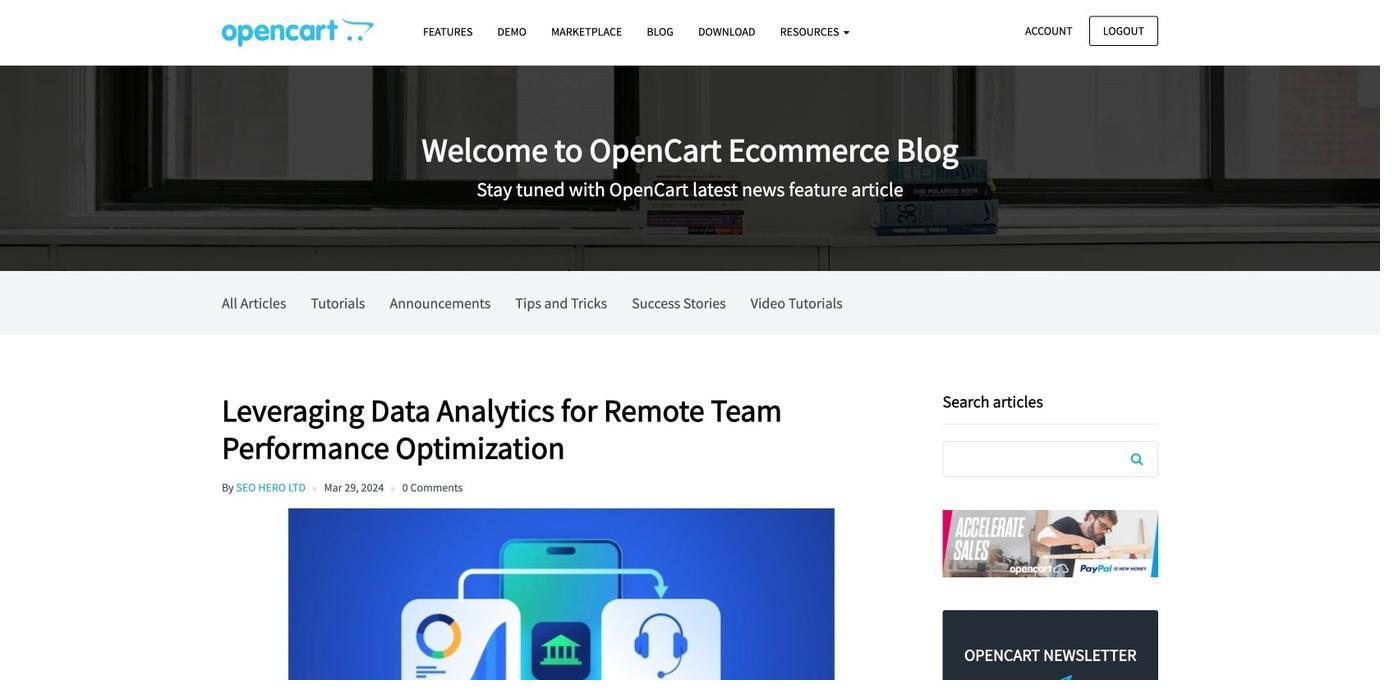 Task type: describe. For each thing, give the bounding box(es) containing it.
opencart - blog image
[[222, 17, 374, 47]]



Task type: vqa. For each thing, say whether or not it's contained in the screenshot.
opencart - blog 'image'
yes



Task type: locate. For each thing, give the bounding box(es) containing it.
search image
[[1132, 453, 1144, 466]]

None text field
[[944, 442, 1158, 477]]

leveraging data analytics for remote team performance optimization image
[[222, 509, 903, 681]]



